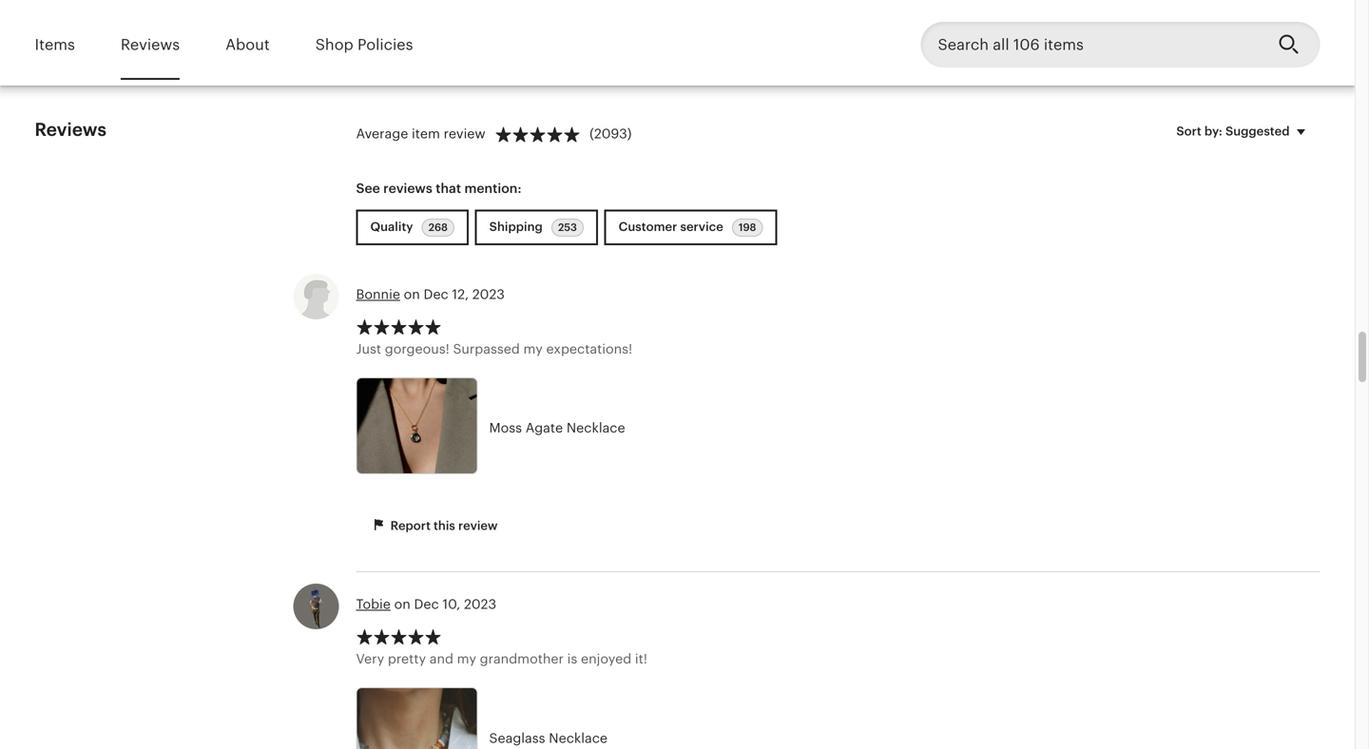 Task type: describe. For each thing, give the bounding box(es) containing it.
service
[[680, 219, 723, 234]]

about
[[225, 36, 270, 53]]

report this review
[[387, 519, 498, 533]]

pretty
[[388, 652, 426, 667]]

expectations!
[[546, 341, 633, 356]]

just gorgeous! surpassed my expectations!
[[356, 341, 633, 356]]

tobie on dec 10, 2023
[[356, 597, 496, 612]]

report this review button
[[356, 509, 512, 544]]

average
[[356, 126, 408, 141]]

items link
[[35, 23, 75, 67]]

0 vertical spatial reviews
[[121, 36, 180, 53]]

necklace inside 'link'
[[567, 420, 625, 436]]

bonnie on dec 12, 2023
[[356, 286, 505, 302]]

about link
[[225, 23, 270, 67]]

item
[[412, 126, 440, 141]]

this
[[434, 519, 455, 533]]

on for bonnie
[[404, 286, 420, 302]]

Search all 106 items text field
[[921, 22, 1263, 68]]

seaglass
[[489, 731, 545, 746]]

my for expectations!
[[523, 341, 543, 356]]

shipping
[[489, 219, 546, 234]]

seaglass necklace link
[[356, 688, 1107, 749]]

and
[[430, 652, 454, 667]]

my for grandmother
[[457, 652, 476, 667]]

253
[[558, 221, 577, 233]]

sort by: suggested
[[1177, 124, 1290, 138]]

moss
[[489, 420, 522, 436]]

(2093)
[[590, 126, 632, 141]]

see reviews that mention:
[[356, 181, 522, 196]]

1 vertical spatial reviews
[[35, 120, 107, 140]]

quality
[[370, 219, 416, 234]]

see
[[356, 181, 380, 196]]

bonnie
[[356, 286, 400, 302]]

just
[[356, 341, 381, 356]]

very pretty and my grandmother is enjoyed it!
[[356, 652, 648, 667]]

review for report this review
[[458, 519, 498, 533]]

reviews link
[[121, 23, 180, 67]]

grandmother
[[480, 652, 564, 667]]

268
[[429, 221, 448, 233]]

seaglass necklace
[[489, 731, 608, 746]]

items
[[35, 36, 75, 53]]



Task type: locate. For each thing, give the bounding box(es) containing it.
dec left 10,
[[414, 597, 439, 612]]

1 vertical spatial necklace
[[549, 731, 608, 746]]

0 horizontal spatial my
[[457, 652, 476, 667]]

moss agate necklace link
[[356, 377, 1107, 479]]

dec for 10,
[[414, 597, 439, 612]]

my
[[523, 341, 543, 356], [457, 652, 476, 667]]

moss agate necklace
[[489, 420, 625, 436]]

on
[[404, 286, 420, 302], [394, 597, 411, 612]]

customer service
[[619, 219, 726, 234]]

agate
[[526, 420, 563, 436]]

10,
[[443, 597, 460, 612]]

review right item
[[444, 126, 486, 141]]

my right and
[[457, 652, 476, 667]]

shop
[[315, 36, 354, 53]]

2023 right 12,
[[472, 286, 505, 302]]

0 vertical spatial my
[[523, 341, 543, 356]]

12,
[[452, 286, 469, 302]]

shop policies
[[315, 36, 413, 53]]

2023
[[472, 286, 505, 302], [464, 597, 496, 612]]

sort by: suggested button
[[1162, 111, 1327, 151]]

1 vertical spatial 2023
[[464, 597, 496, 612]]

necklace
[[567, 420, 625, 436], [549, 731, 608, 746]]

on for tobie
[[394, 597, 411, 612]]

dec
[[424, 286, 449, 302], [414, 597, 439, 612]]

review right this
[[458, 519, 498, 533]]

reviews
[[121, 36, 180, 53], [35, 120, 107, 140]]

dec for 12,
[[424, 286, 449, 302]]

tobie
[[356, 597, 391, 612]]

is
[[567, 652, 577, 667]]

1 vertical spatial on
[[394, 597, 411, 612]]

tobie link
[[356, 597, 391, 612]]

report
[[390, 519, 431, 533]]

surpassed
[[453, 341, 520, 356]]

mention:
[[464, 181, 522, 196]]

1 horizontal spatial reviews
[[121, 36, 180, 53]]

average item review
[[356, 126, 486, 141]]

bonnie link
[[356, 286, 400, 302]]

0 vertical spatial necklace
[[567, 420, 625, 436]]

by:
[[1205, 124, 1223, 138]]

0 horizontal spatial reviews
[[35, 120, 107, 140]]

0 vertical spatial on
[[404, 286, 420, 302]]

on right 'bonnie' 'link'
[[404, 286, 420, 302]]

reviews
[[383, 181, 433, 196]]

2023 for tobie on dec 10, 2023
[[464, 597, 496, 612]]

dec left 12,
[[424, 286, 449, 302]]

0 vertical spatial 2023
[[472, 286, 505, 302]]

gorgeous!
[[385, 341, 450, 356]]

my right surpassed
[[523, 341, 543, 356]]

1 vertical spatial review
[[458, 519, 498, 533]]

2023 right 10,
[[464, 597, 496, 612]]

0 vertical spatial review
[[444, 126, 486, 141]]

suggested
[[1226, 124, 1290, 138]]

enjoyed
[[581, 652, 632, 667]]

1 horizontal spatial my
[[523, 341, 543, 356]]

1 vertical spatial my
[[457, 652, 476, 667]]

2023 for bonnie on dec 12, 2023
[[472, 286, 505, 302]]

198
[[739, 221, 756, 233]]

0 vertical spatial dec
[[424, 286, 449, 302]]

customer
[[619, 219, 677, 234]]

necklace right seaglass
[[549, 731, 608, 746]]

1 vertical spatial dec
[[414, 597, 439, 612]]

review inside button
[[458, 519, 498, 533]]

necklace right agate
[[567, 420, 625, 436]]

policies
[[358, 36, 413, 53]]

that
[[436, 181, 461, 196]]

review
[[444, 126, 486, 141], [458, 519, 498, 533]]

it!
[[635, 652, 648, 667]]

very
[[356, 652, 384, 667]]

review for average item review
[[444, 126, 486, 141]]

sort
[[1177, 124, 1202, 138]]

shop policies link
[[315, 23, 413, 67]]

on right tobie link
[[394, 597, 411, 612]]



Task type: vqa. For each thing, say whether or not it's contained in the screenshot.
GOT
no



